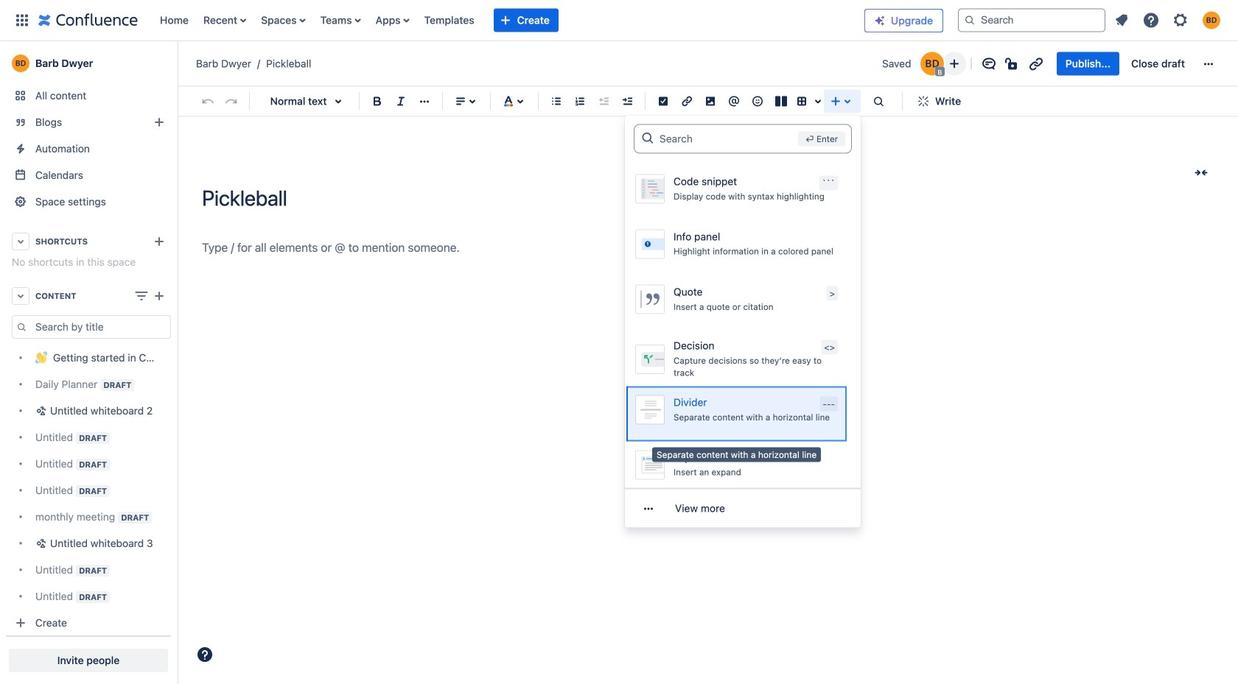 Task type: locate. For each thing, give the bounding box(es) containing it.
mention @ image
[[725, 93, 743, 110]]

0 horizontal spatial list
[[153, 0, 853, 41]]

table ⇧⌥t image
[[793, 93, 811, 110]]

emoji : image
[[749, 93, 767, 110]]

more image
[[1200, 55, 1218, 72]]

1 horizontal spatial list
[[1109, 7, 1230, 34]]

invite to edit image
[[946, 55, 963, 72]]

region inside space element
[[6, 316, 171, 637]]

group
[[1057, 52, 1194, 75]]

None search field
[[958, 8, 1106, 32]]

create a blog image
[[150, 114, 168, 131]]

list
[[153, 0, 853, 41], [1109, 7, 1230, 34]]

your profile and preferences image
[[1203, 11, 1221, 29]]

copy link image
[[1028, 55, 1045, 72]]

global element
[[9, 0, 853, 41]]

find and replace image
[[870, 93, 888, 110]]

add shortcut image
[[150, 233, 168, 251]]

tooltip
[[652, 448, 821, 463]]

banner
[[0, 0, 1239, 44]]

confluence image
[[38, 11, 138, 29], [38, 11, 138, 29]]

tree
[[6, 345, 171, 610]]

layouts image
[[773, 93, 790, 110]]

add image, video, or file image
[[702, 93, 720, 110]]

space element
[[0, 41, 177, 685]]

show inline comments image
[[980, 55, 998, 72]]

region
[[6, 316, 171, 637]]



Task type: vqa. For each thing, say whether or not it's contained in the screenshot.
GROUP
yes



Task type: describe. For each thing, give the bounding box(es) containing it.
notification icon image
[[1113, 11, 1131, 29]]

list for premium icon
[[1109, 7, 1230, 34]]

change view image
[[133, 288, 150, 305]]

align left image
[[452, 93, 470, 110]]

Blog post title text field
[[202, 186, 1215, 211]]

help icon image
[[1143, 11, 1160, 29]]

list formatting group
[[545, 90, 639, 113]]

indent tab image
[[619, 93, 636, 110]]

Search by title field
[[31, 317, 170, 338]]

Main content area, start typing to enter text. text field
[[202, 238, 1215, 258]]

italic ⌘i image
[[392, 93, 410, 110]]

list for appswitcher icon
[[153, 0, 853, 41]]

bold ⌘b image
[[369, 93, 386, 110]]

search image
[[964, 14, 976, 26]]

Search field
[[958, 8, 1106, 32]]

bullet list ⌘⇧8 image
[[548, 93, 565, 110]]

no restrictions image
[[1004, 55, 1022, 72]]

action item [] image
[[655, 93, 672, 110]]

more formatting image
[[416, 93, 433, 110]]

advanced search image
[[641, 131, 655, 146]]

link ⌘k image
[[678, 93, 696, 110]]

search field
[[660, 126, 792, 152]]

settings icon image
[[1172, 11, 1190, 29]]

create image
[[150, 288, 168, 305]]

appswitcher icon image
[[13, 11, 31, 29]]

numbered list ⌘⇧7 image
[[571, 93, 589, 110]]

collapse sidebar image
[[161, 37, 193, 90]]

make page fixed-width image
[[1193, 164, 1210, 182]]

text formatting group
[[366, 90, 436, 113]]

premium image
[[874, 15, 886, 27]]

tree inside space element
[[6, 345, 171, 610]]

table size image
[[809, 93, 827, 110]]



